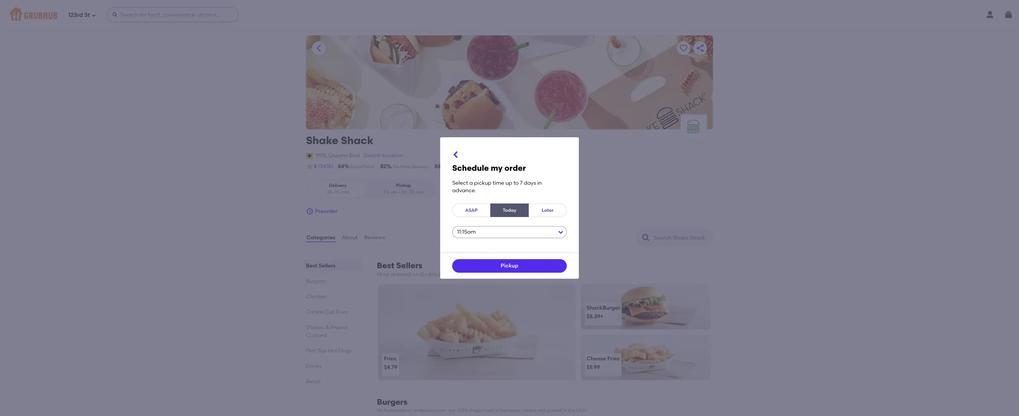 Task type: vqa. For each thing, say whether or not it's contained in the screenshot.
SELLERS inside TAB
yes



Task type: locate. For each thing, give the bounding box(es) containing it.
7
[[520, 180, 523, 186]]

order right the correct
[[465, 164, 477, 170]]

2.6
[[383, 190, 389, 195]]

caret left icon image
[[314, 44, 323, 53]]

0 horizontal spatial min
[[341, 190, 349, 195]]

order up to
[[504, 163, 526, 173]]

min right 20–30
[[416, 190, 424, 195]]

shakes
[[306, 325, 324, 331]]

on time delivery
[[393, 164, 428, 170]]

0 horizontal spatial svg image
[[112, 12, 118, 18]]

pickup 2.6 mi • 20–30 min
[[383, 183, 424, 195]]

best inside best sellers tab
[[306, 263, 317, 269]]

2 vertical spatial svg image
[[306, 208, 314, 216]]

to
[[513, 180, 519, 186]]

fries right cheese
[[607, 356, 620, 362]]

4
[[314, 164, 317, 170]]

best sellers
[[306, 263, 335, 269]]

1 horizontal spatial min
[[416, 190, 424, 195]]

option group
[[306, 180, 435, 199]]

ever,
[[437, 409, 447, 414]]

shack
[[341, 134, 373, 147]]

the
[[568, 409, 575, 414]]

search icon image
[[641, 234, 650, 243]]

•
[[398, 190, 400, 195]]

sellers up the on
[[396, 261, 422, 271]]

humanely
[[499, 409, 521, 414]]

switch
[[364, 153, 381, 159]]

fries
[[336, 309, 348, 316], [384, 356, 396, 362], [607, 356, 620, 362]]

burgers up chicken
[[306, 279, 326, 285]]

1 horizontal spatial fries
[[384, 356, 396, 362]]

svg image
[[112, 12, 118, 18], [452, 150, 461, 159], [306, 208, 314, 216]]

on
[[412, 272, 419, 278]]

2 min from the left
[[416, 190, 424, 195]]

top
[[317, 348, 327, 355]]

sellers
[[396, 261, 422, 271], [319, 263, 335, 269]]

pickup inside pickup 2.6 mi • 20–30 min
[[396, 183, 411, 189]]

in right days
[[537, 180, 542, 186]]

2 horizontal spatial svg image
[[452, 150, 461, 159]]

grubhub
[[420, 272, 443, 278]]

(2476)
[[318, 164, 333, 170]]

sellers up burgers tab
[[319, 263, 335, 269]]

min
[[341, 190, 349, 195], [416, 190, 424, 195]]

fries inside cheese fries $5.99
[[607, 356, 620, 362]]

1 horizontal spatial pickup
[[501, 263, 518, 270]]

star icon image
[[306, 163, 314, 171]]

burgers
[[306, 279, 326, 285], [377, 398, 408, 408]]

1 horizontal spatial time
[[493, 180, 504, 186]]

asap
[[465, 208, 478, 213]]

schedule
[[452, 163, 489, 173]]

flat-top hot dogs
[[306, 348, 352, 355]]

burgers inside tab
[[306, 279, 326, 285]]

0 horizontal spatial best
[[306, 263, 317, 269]]

reviews button
[[364, 225, 385, 252]]

best inside best sellers most ordered on grubhub
[[377, 261, 394, 271]]

1 vertical spatial pickup
[[501, 263, 518, 270]]

in left the
[[563, 409, 567, 414]]

sellers inside best sellers most ordered on grubhub
[[396, 261, 422, 271]]

fries up $4.79
[[384, 356, 396, 362]]

antibiotics
[[413, 409, 436, 414]]

9015 queens blvd
[[316, 153, 360, 159]]

min down delivery
[[341, 190, 349, 195]]

100%
[[457, 409, 468, 414]]

1 horizontal spatial burgers
[[377, 398, 408, 408]]

order
[[504, 163, 526, 173], [465, 164, 477, 170]]

burgers up hormones
[[377, 398, 408, 408]]

time left up
[[493, 180, 504, 186]]

0 vertical spatial pickup
[[396, 183, 411, 189]]

svg image right st
[[112, 12, 118, 18]]

delivery 30–45 min
[[327, 183, 349, 195]]

0 horizontal spatial pickup
[[396, 183, 411, 189]]

0 vertical spatial time
[[400, 164, 410, 170]]

0 horizontal spatial in
[[537, 180, 542, 186]]

time right on in the left top of the page
[[400, 164, 410, 170]]

in inside select a pickup time up to 7 days in advance.
[[537, 180, 542, 186]]

subscription pass image
[[306, 153, 314, 159]]

up
[[506, 180, 512, 186]]

fries inside 'tab'
[[336, 309, 348, 316]]

cheese
[[587, 356, 606, 362]]

1 horizontal spatial in
[[563, 409, 567, 414]]

and
[[537, 409, 546, 414]]

best for best sellers most ordered on grubhub
[[377, 261, 394, 271]]

time
[[400, 164, 410, 170], [493, 180, 504, 186]]

chicken
[[306, 294, 327, 300]]

1 vertical spatial in
[[563, 409, 567, 414]]

1 vertical spatial time
[[493, 180, 504, 186]]

pickup for pickup
[[501, 263, 518, 270]]

best for best sellers
[[306, 263, 317, 269]]

1 vertical spatial svg image
[[452, 150, 461, 159]]

0 horizontal spatial order
[[465, 164, 477, 170]]

sellers for best sellers most ordered on grubhub
[[396, 261, 422, 271]]

pickup button
[[452, 260, 567, 273]]

schedule my order
[[452, 163, 526, 173]]

correct
[[447, 164, 464, 170]]

1 horizontal spatial sellers
[[396, 261, 422, 271]]

0 vertical spatial svg image
[[112, 12, 118, 18]]

82
[[380, 164, 386, 170]]

Search Shake Shack search field
[[653, 235, 710, 242]]

best
[[377, 261, 394, 271], [306, 263, 317, 269]]

location
[[382, 153, 403, 159]]

20–30
[[401, 190, 414, 195]]

is
[[495, 409, 498, 414]]

usa
[[576, 409, 586, 414]]

raised
[[522, 409, 536, 414]]

svg image
[[1004, 10, 1013, 19], [91, 13, 96, 18]]

flat-
[[306, 348, 317, 355]]

fries right cut
[[336, 309, 348, 316]]

about
[[342, 235, 358, 241]]

categories button
[[306, 225, 336, 252]]

frozen
[[331, 325, 347, 331]]

pickup
[[396, 183, 411, 189], [501, 263, 518, 270]]

1 horizontal spatial best
[[377, 261, 394, 271]]

svg image up the correct
[[452, 150, 461, 159]]

0 horizontal spatial sellers
[[319, 263, 335, 269]]

0 vertical spatial in
[[537, 180, 542, 186]]

0 horizontal spatial time
[[400, 164, 410, 170]]

1 horizontal spatial svg image
[[306, 208, 314, 216]]

best up most
[[377, 261, 394, 271]]

30–45
[[327, 190, 340, 195]]

sellers for best sellers
[[319, 263, 335, 269]]

1 horizontal spatial svg image
[[1004, 10, 1013, 19]]

queens
[[328, 153, 348, 159]]

burgers inside burgers no hormones or antibiotics ever, our 100% angus beef is humanely raised and grazed in the usa
[[377, 398, 408, 408]]

1 min from the left
[[341, 190, 349, 195]]

retail
[[306, 379, 321, 386]]

0 horizontal spatial fries
[[336, 309, 348, 316]]

select a pickup time up to 7 days in advance.
[[452, 180, 542, 194]]

1 vertical spatial burgers
[[377, 398, 408, 408]]

best up burgers tab
[[306, 263, 317, 269]]

$4.79
[[384, 365, 397, 371]]

1 horizontal spatial order
[[504, 163, 526, 173]]

categories
[[306, 235, 335, 241]]

pickup inside button
[[501, 263, 518, 270]]

correct order
[[447, 164, 477, 170]]

pickup
[[474, 180, 491, 186]]

angus
[[469, 409, 483, 414]]

svg image left 'preorder'
[[306, 208, 314, 216]]

crinkle cut fries tab
[[306, 309, 359, 317]]

0 horizontal spatial burgers
[[306, 279, 326, 285]]

or
[[407, 409, 412, 414]]

2 horizontal spatial fries
[[607, 356, 620, 362]]

burgers for burgers
[[306, 279, 326, 285]]

0 vertical spatial burgers
[[306, 279, 326, 285]]

sellers inside tab
[[319, 263, 335, 269]]



Task type: describe. For each thing, give the bounding box(es) containing it.
ordered
[[390, 272, 411, 278]]

grazed
[[547, 409, 562, 414]]

most
[[377, 272, 389, 278]]

food
[[364, 164, 374, 170]]

good
[[351, 164, 363, 170]]

later button
[[528, 204, 567, 218]]

asap button
[[452, 204, 491, 218]]

today
[[503, 208, 516, 213]]

burgers for burgers no hormones or antibiotics ever, our 100% angus beef is humanely raised and grazed in the usa
[[377, 398, 408, 408]]

preorder
[[315, 208, 338, 215]]

today button
[[490, 204, 529, 218]]

crinkle cut fries
[[306, 309, 348, 316]]

preorder button
[[306, 205, 338, 219]]

fries $4.79
[[384, 356, 397, 371]]

flat-top hot dogs tab
[[306, 348, 359, 355]]

84
[[338, 164, 344, 170]]

time inside select a pickup time up to 7 days in advance.
[[493, 180, 504, 186]]

min inside delivery 30–45 min
[[341, 190, 349, 195]]

88
[[434, 164, 441, 170]]

hormones
[[384, 409, 406, 414]]

drinks tab
[[306, 363, 359, 371]]

save this restaurant image
[[679, 44, 688, 53]]

123rd st
[[68, 12, 90, 18]]

share icon image
[[696, 44, 705, 53]]

+
[[600, 314, 603, 320]]

&
[[325, 325, 329, 331]]

later
[[542, 208, 553, 213]]

switch location button
[[363, 152, 403, 160]]

drinks
[[306, 364, 322, 370]]

days
[[524, 180, 536, 186]]

option group containing delivery 30–45 min
[[306, 180, 435, 199]]

delivery
[[329, 183, 347, 189]]

burgers tab
[[306, 278, 359, 286]]

shake
[[306, 134, 338, 147]]

advance.
[[452, 188, 476, 194]]

0 horizontal spatial svg image
[[91, 13, 96, 18]]

cut
[[325, 309, 335, 316]]

pickup for pickup 2.6 mi • 20–30 min
[[396, 183, 411, 189]]

our
[[448, 409, 456, 414]]

save this restaurant button
[[677, 41, 690, 55]]

in inside burgers no hormones or antibiotics ever, our 100% angus beef is humanely raised and grazed in the usa
[[563, 409, 567, 414]]

$5.99
[[587, 365, 600, 371]]

best sellers most ordered on grubhub
[[377, 261, 443, 278]]

reviews
[[364, 235, 385, 241]]

shakes & frozen custard
[[306, 325, 347, 339]]

fries inside the fries $4.79
[[384, 356, 396, 362]]

switch location
[[364, 153, 403, 159]]

best sellers tab
[[306, 262, 359, 270]]

main navigation navigation
[[0, 0, 1019, 29]]

shakes & frozen custard tab
[[306, 324, 359, 340]]

good food
[[351, 164, 374, 170]]

blvd
[[349, 153, 360, 159]]

shake shack
[[306, 134, 373, 147]]

about button
[[341, 225, 358, 252]]

shackburger
[[587, 305, 620, 312]]

no
[[377, 409, 383, 414]]

123rd
[[68, 12, 83, 18]]

shackburger $8.39 +
[[587, 305, 620, 320]]

a
[[469, 180, 473, 186]]

crinkle
[[306, 309, 324, 316]]

my
[[491, 163, 503, 173]]

chicken tab
[[306, 293, 359, 301]]

svg image inside preorder button
[[306, 208, 314, 216]]

dogs
[[339, 348, 352, 355]]

delivery
[[411, 164, 428, 170]]

retail tab
[[306, 378, 359, 386]]

min inside pickup 2.6 mi • 20–30 min
[[416, 190, 424, 195]]

burgers no hormones or antibiotics ever, our 100% angus beef is humanely raised and grazed in the usa
[[377, 398, 586, 414]]

shake shack logo image
[[681, 115, 707, 141]]

hot
[[328, 348, 337, 355]]

on
[[393, 164, 399, 170]]

beef
[[484, 409, 494, 414]]

cheese fries $5.99
[[587, 356, 620, 371]]

custard
[[306, 333, 327, 339]]

svg image inside main navigation navigation
[[112, 12, 118, 18]]

mi
[[391, 190, 396, 195]]

st
[[84, 12, 90, 18]]

9015 queens blvd button
[[315, 152, 360, 160]]

select
[[452, 180, 468, 186]]

9015
[[316, 153, 327, 159]]



